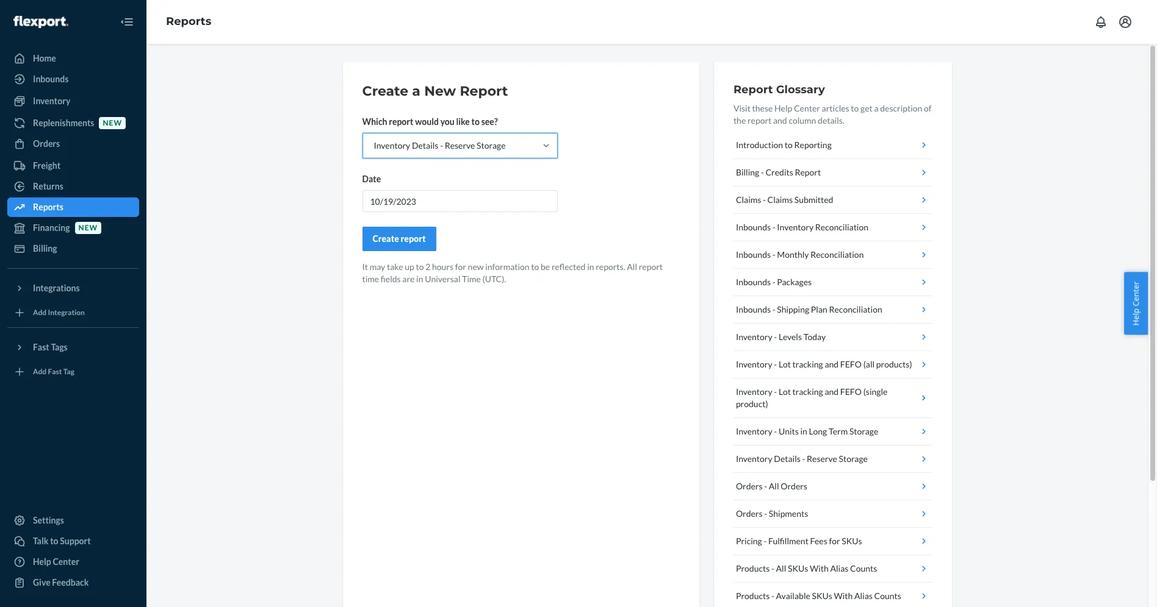 Task type: vqa. For each thing, say whether or not it's contained in the screenshot.
1st tracking from the bottom of the page
yes



Task type: describe. For each thing, give the bounding box(es) containing it.
2 vertical spatial storage
[[839, 454, 868, 464]]

counts for products - available skus with alias counts
[[874, 591, 901, 602]]

inbounds - monthly reconciliation button
[[734, 242, 932, 269]]

home
[[33, 53, 56, 63]]

fulfillment
[[768, 536, 809, 547]]

inventory inside "link"
[[33, 96, 70, 106]]

tracking for (all
[[793, 359, 823, 370]]

lot for inventory - lot tracking and fefo (single product)
[[779, 387, 791, 397]]

create report button
[[362, 227, 436, 251]]

introduction
[[736, 140, 783, 150]]

in inside button
[[800, 427, 807, 437]]

pricing - fulfillment fees for skus button
[[734, 529, 932, 556]]

for inside it may take up to 2 hours for new information to be reflected in reports. all report time fields are in universal time (utc).
[[455, 262, 466, 272]]

tracking for (single
[[793, 387, 823, 397]]

- for inbounds - shipping plan reconciliation
[[773, 305, 776, 315]]

to right like
[[472, 117, 480, 127]]

add integration link
[[7, 303, 139, 323]]

fast inside dropdown button
[[33, 342, 49, 353]]

- for inventory - units in long term storage
[[774, 427, 777, 437]]

(all
[[863, 359, 875, 370]]

alias for products - available skus with alias counts
[[854, 591, 873, 602]]

- for products - available skus with alias counts
[[771, 591, 774, 602]]

new
[[424, 83, 456, 99]]

orders for orders - all orders
[[736, 482, 763, 492]]

introduction to reporting
[[736, 140, 832, 150]]

- for inventory - lot tracking and fefo (single product)
[[774, 387, 777, 397]]

open notifications image
[[1094, 15, 1108, 29]]

to left reporting
[[785, 140, 793, 150]]

today
[[804, 332, 826, 342]]

billing - credits report button
[[734, 159, 932, 187]]

tags
[[51, 342, 68, 353]]

the
[[734, 115, 746, 126]]

help center inside button
[[1131, 282, 1142, 326]]

0 horizontal spatial a
[[412, 83, 420, 99]]

inbounds for inbounds - inventory reconciliation
[[736, 222, 771, 233]]

0 vertical spatial in
[[587, 262, 594, 272]]

billing for billing - credits report
[[736, 167, 759, 178]]

units
[[779, 427, 799, 437]]

inbounds - shipping plan reconciliation button
[[734, 297, 932, 324]]

shipments
[[769, 509, 808, 519]]

inventory up monthly
[[777, 222, 814, 233]]

center inside button
[[1131, 282, 1142, 307]]

inventory - levels today
[[736, 332, 826, 342]]

0 horizontal spatial reserve
[[445, 140, 475, 151]]

product)
[[736, 399, 768, 410]]

reports.
[[596, 262, 625, 272]]

products - all skus with alias counts button
[[734, 556, 932, 583]]

take
[[387, 262, 403, 272]]

returns
[[33, 181, 63, 192]]

give feedback button
[[7, 574, 139, 593]]

- for inbounds - inventory reconciliation
[[773, 222, 776, 233]]

pricing - fulfillment fees for skus
[[736, 536, 862, 547]]

products)
[[876, 359, 912, 370]]

universal
[[425, 274, 461, 284]]

add for add fast tag
[[33, 368, 47, 377]]

details inside button
[[774, 454, 801, 464]]

inventory - units in long term storage button
[[734, 419, 932, 446]]

1 claims from the left
[[736, 195, 761, 205]]

all for orders
[[769, 482, 779, 492]]

inventory - lot tracking and fefo (all products)
[[736, 359, 912, 370]]

add for add integration
[[33, 308, 47, 318]]

new for financing
[[78, 224, 98, 233]]

reconciliation for inbounds - inventory reconciliation
[[815, 222, 869, 233]]

claims - claims submitted button
[[734, 187, 932, 214]]

which
[[362, 117, 387, 127]]

are
[[402, 274, 415, 284]]

of
[[924, 103, 932, 114]]

report inside it may take up to 2 hours for new information to be reflected in reports. all report time fields are in universal time (utc).
[[639, 262, 663, 272]]

freight
[[33, 161, 60, 171]]

inbounds - packages button
[[734, 269, 932, 297]]

inventory - levels today button
[[734, 324, 932, 352]]

1 vertical spatial fast
[[48, 368, 62, 377]]

would
[[415, 117, 439, 127]]

- for billing - credits report
[[761, 167, 764, 178]]

shipping
[[777, 305, 809, 315]]

with for available
[[834, 591, 853, 602]]

- for claims - claims submitted
[[763, 195, 766, 205]]

replenishments
[[33, 118, 94, 128]]

- for pricing - fulfillment fees for skus
[[764, 536, 767, 547]]

to left 2
[[416, 262, 424, 272]]

inventory details - reserve storage button
[[734, 446, 932, 474]]

to left be
[[531, 262, 539, 272]]

- for inbounds - packages
[[773, 277, 776, 287]]

glossary
[[776, 83, 825, 96]]

help inside visit these help center articles to get a description of the report and column details.
[[775, 103, 792, 114]]

talk to support
[[33, 536, 91, 547]]

packages
[[777, 277, 812, 287]]

visit these help center articles to get a description of the report and column details.
[[734, 103, 932, 126]]

reconciliation for inbounds - monthly reconciliation
[[811, 250, 864, 260]]

talk
[[33, 536, 49, 547]]

open account menu image
[[1118, 15, 1133, 29]]

- for inventory - levels today
[[774, 332, 777, 342]]

report glossary
[[734, 83, 825, 96]]

- for orders - shipments
[[764, 509, 767, 519]]

inbounds - inventory reconciliation button
[[734, 214, 932, 242]]

flexport logo image
[[13, 16, 68, 28]]

give
[[33, 578, 50, 588]]

financing
[[33, 223, 70, 233]]

and for inventory - lot tracking and fefo (single product)
[[825, 387, 839, 397]]

talk to support button
[[7, 532, 139, 552]]

date
[[362, 174, 381, 184]]

1 vertical spatial storage
[[850, 427, 878, 437]]

billing - credits report
[[736, 167, 821, 178]]

home link
[[7, 49, 139, 68]]

orders for orders
[[33, 139, 60, 149]]

inventory - lot tracking and fefo (all products) button
[[734, 352, 932, 379]]

inventory left levels
[[736, 332, 772, 342]]

reserve inside button
[[807, 454, 837, 464]]

orders link
[[7, 134, 139, 154]]

0 vertical spatial reports link
[[166, 15, 211, 28]]

inventory - lot tracking and fefo (single product) button
[[734, 379, 932, 419]]

inbounds for inbounds - packages
[[736, 277, 771, 287]]

integration
[[48, 308, 85, 318]]

monthly
[[777, 250, 809, 260]]

available
[[776, 591, 810, 602]]

report inside visit these help center articles to get a description of the report and column details.
[[748, 115, 772, 126]]

skus for available
[[812, 591, 832, 602]]

settings link
[[7, 511, 139, 531]]

inventory - units in long term storage
[[736, 427, 878, 437]]

products - available skus with alias counts
[[736, 591, 901, 602]]

help center button
[[1125, 273, 1148, 335]]

all for products
[[776, 564, 786, 574]]

returns link
[[7, 177, 139, 197]]

pricing
[[736, 536, 762, 547]]

levels
[[779, 332, 802, 342]]

claims - claims submitted
[[736, 195, 833, 205]]

freight link
[[7, 156, 139, 176]]

10/19/2023
[[370, 197, 416, 207]]

a inside visit these help center articles to get a description of the report and column details.
[[874, 103, 879, 114]]

create for create report
[[373, 234, 399, 244]]

reflected
[[552, 262, 586, 272]]



Task type: locate. For each thing, give the bounding box(es) containing it.
0 vertical spatial reconciliation
[[815, 222, 869, 233]]

0 vertical spatial for
[[455, 262, 466, 272]]

1 horizontal spatial reserve
[[807, 454, 837, 464]]

orders - all orders button
[[734, 474, 932, 501]]

1 vertical spatial fefo
[[840, 387, 862, 397]]

2 claims from the left
[[768, 195, 793, 205]]

2 fefo from the top
[[840, 387, 862, 397]]

inventory down product)
[[736, 427, 772, 437]]

and inside inventory - lot tracking and fefo (all products) button
[[825, 359, 839, 370]]

for
[[455, 262, 466, 272], [829, 536, 840, 547]]

1 vertical spatial tracking
[[793, 387, 823, 397]]

tracking down today
[[793, 359, 823, 370]]

0 vertical spatial inventory details - reserve storage
[[374, 140, 506, 151]]

a left new
[[412, 83, 420, 99]]

inbounds - monthly reconciliation
[[736, 250, 864, 260]]

0 horizontal spatial center
[[53, 557, 79, 568]]

- up inventory - units in long term storage at the right
[[774, 387, 777, 397]]

1 horizontal spatial skus
[[812, 591, 832, 602]]

1 vertical spatial reports link
[[7, 198, 139, 217]]

2 lot from the top
[[779, 387, 791, 397]]

all up orders - shipments
[[769, 482, 779, 492]]

add
[[33, 308, 47, 318], [33, 368, 47, 377]]

description
[[880, 103, 922, 114]]

you
[[440, 117, 455, 127]]

products left the available
[[736, 591, 770, 602]]

all down fulfillment
[[776, 564, 786, 574]]

all right reports.
[[627, 262, 637, 272]]

0 horizontal spatial reports
[[33, 202, 63, 212]]

orders up orders - shipments
[[736, 482, 763, 492]]

counts inside "button"
[[850, 564, 877, 574]]

- inside "button"
[[771, 564, 774, 574]]

which report would you like to see?
[[362, 117, 498, 127]]

2 vertical spatial in
[[800, 427, 807, 437]]

and down inventory - levels today button at the right bottom
[[825, 359, 839, 370]]

2 vertical spatial reconciliation
[[829, 305, 882, 315]]

fast left tag
[[48, 368, 62, 377]]

fefo left the (single
[[840, 387, 862, 397]]

0 horizontal spatial in
[[416, 274, 423, 284]]

inbounds up inbounds - packages
[[736, 250, 771, 260]]

inventory inside inventory - lot tracking and fefo (single product)
[[736, 387, 772, 397]]

report up these
[[734, 83, 773, 96]]

orders up the shipments
[[781, 482, 807, 492]]

products inside button
[[736, 591, 770, 602]]

1 vertical spatial create
[[373, 234, 399, 244]]

and down inventory - lot tracking and fefo (all products) button
[[825, 387, 839, 397]]

- up orders - shipments
[[764, 482, 767, 492]]

1 vertical spatial with
[[834, 591, 853, 602]]

2 horizontal spatial in
[[800, 427, 807, 437]]

- inside button
[[771, 591, 774, 602]]

fast
[[33, 342, 49, 353], [48, 368, 62, 377]]

skus inside products - all skus with alias counts "button"
[[788, 564, 808, 574]]

report right reports.
[[639, 262, 663, 272]]

see?
[[481, 117, 498, 127]]

inventory details - reserve storage down inventory - units in long term storage at the right
[[736, 454, 868, 464]]

create
[[362, 83, 408, 99], [373, 234, 399, 244]]

products for products - all skus with alias counts
[[736, 564, 770, 574]]

column
[[789, 115, 816, 126]]

fefo for (single
[[840, 387, 862, 397]]

submitted
[[794, 195, 833, 205]]

help
[[775, 103, 792, 114], [1131, 309, 1142, 326], [33, 557, 51, 568]]

1 vertical spatial details
[[774, 454, 801, 464]]

alias for products - all skus with alias counts
[[830, 564, 849, 574]]

storage down see?
[[477, 140, 506, 151]]

2 vertical spatial new
[[468, 262, 484, 272]]

add integration
[[33, 308, 85, 318]]

0 horizontal spatial help center
[[33, 557, 79, 568]]

- left the available
[[771, 591, 774, 602]]

add fast tag
[[33, 368, 74, 377]]

in left long
[[800, 427, 807, 437]]

0 vertical spatial reports
[[166, 15, 211, 28]]

2 horizontal spatial report
[[795, 167, 821, 178]]

1 horizontal spatial help
[[775, 103, 792, 114]]

fefo for (all
[[840, 359, 862, 370]]

0 vertical spatial products
[[736, 564, 770, 574]]

- for inbounds - monthly reconciliation
[[773, 250, 776, 260]]

1 horizontal spatial reports
[[166, 15, 211, 28]]

0 horizontal spatial reports link
[[7, 198, 139, 217]]

products inside "button"
[[736, 564, 770, 574]]

2 vertical spatial help
[[33, 557, 51, 568]]

0 vertical spatial add
[[33, 308, 47, 318]]

fefo left (all
[[840, 359, 862, 370]]

for up time
[[455, 262, 466, 272]]

all inside it may take up to 2 hours for new information to be reflected in reports. all report time fields are in universal time (utc).
[[627, 262, 637, 272]]

1 products from the top
[[736, 564, 770, 574]]

feedback
[[52, 578, 89, 588]]

2 add from the top
[[33, 368, 47, 377]]

center
[[794, 103, 820, 114], [1131, 282, 1142, 307], [53, 557, 79, 568]]

skus
[[842, 536, 862, 547], [788, 564, 808, 574], [812, 591, 832, 602]]

fast tags button
[[7, 338, 139, 358]]

create report
[[373, 234, 426, 244]]

2
[[425, 262, 430, 272]]

skus for all
[[788, 564, 808, 574]]

1 vertical spatial add
[[33, 368, 47, 377]]

center inside visit these help center articles to get a description of the report and column details.
[[794, 103, 820, 114]]

fields
[[381, 274, 401, 284]]

1 vertical spatial in
[[416, 274, 423, 284]]

create inside button
[[373, 234, 399, 244]]

billing down the "financing"
[[33, 244, 57, 254]]

0 vertical spatial create
[[362, 83, 408, 99]]

- for inventory - lot tracking and fefo (all products)
[[774, 359, 777, 370]]

fefo inside inventory - lot tracking and fefo (single product)
[[840, 387, 862, 397]]

- left packages
[[773, 277, 776, 287]]

0 vertical spatial fast
[[33, 342, 49, 353]]

- left shipping
[[773, 305, 776, 315]]

2 vertical spatial center
[[53, 557, 79, 568]]

1 vertical spatial a
[[874, 103, 879, 114]]

1 horizontal spatial in
[[587, 262, 594, 272]]

with inside products - all skus with alias counts "button"
[[810, 564, 829, 574]]

1 horizontal spatial help center
[[1131, 282, 1142, 326]]

inventory link
[[7, 92, 139, 111]]

products - available skus with alias counts button
[[734, 583, 932, 608]]

and inside visit these help center articles to get a description of the report and column details.
[[773, 115, 787, 126]]

term
[[829, 427, 848, 437]]

new up time
[[468, 262, 484, 272]]

inbounds for inbounds - shipping plan reconciliation
[[736, 305, 771, 315]]

0 vertical spatial with
[[810, 564, 829, 574]]

1 fefo from the top
[[840, 359, 862, 370]]

- left monthly
[[773, 250, 776, 260]]

1 horizontal spatial inventory details - reserve storage
[[736, 454, 868, 464]]

0 horizontal spatial claims
[[736, 195, 761, 205]]

skus inside pricing - fulfillment fees for skus button
[[842, 536, 862, 547]]

1 horizontal spatial report
[[734, 83, 773, 96]]

details down units
[[774, 454, 801, 464]]

lot up units
[[779, 387, 791, 397]]

products for products - available skus with alias counts
[[736, 591, 770, 602]]

inbounds for inbounds
[[33, 74, 69, 84]]

- right pricing
[[764, 536, 767, 547]]

- down inventory - levels today
[[774, 359, 777, 370]]

integrations
[[33, 283, 80, 294]]

reconciliation down claims - claims submitted button
[[815, 222, 869, 233]]

billing down introduction
[[736, 167, 759, 178]]

inventory - lot tracking and fefo (single product)
[[736, 387, 888, 410]]

orders inside "link"
[[33, 139, 60, 149]]

0 vertical spatial fefo
[[840, 359, 862, 370]]

- left units
[[774, 427, 777, 437]]

inbounds
[[33, 74, 69, 84], [736, 222, 771, 233], [736, 250, 771, 260], [736, 277, 771, 287], [736, 305, 771, 315]]

0 horizontal spatial details
[[412, 140, 438, 151]]

- left levels
[[774, 332, 777, 342]]

report
[[460, 83, 508, 99], [734, 83, 773, 96], [795, 167, 821, 178]]

inbounds for inbounds - monthly reconciliation
[[736, 250, 771, 260]]

0 horizontal spatial skus
[[788, 564, 808, 574]]

billing inside button
[[736, 167, 759, 178]]

inventory up replenishments
[[33, 96, 70, 106]]

2 horizontal spatial skus
[[842, 536, 862, 547]]

with down products - all skus with alias counts "button"
[[834, 591, 853, 602]]

reporting
[[794, 140, 832, 150]]

0 vertical spatial and
[[773, 115, 787, 126]]

lot down inventory - levels today
[[779, 359, 791, 370]]

inventory up product)
[[736, 387, 772, 397]]

inventory
[[33, 96, 70, 106], [374, 140, 410, 151], [777, 222, 814, 233], [736, 332, 772, 342], [736, 359, 772, 370], [736, 387, 772, 397], [736, 427, 772, 437], [736, 454, 772, 464]]

0 vertical spatial reserve
[[445, 140, 475, 151]]

add left integration
[[33, 308, 47, 318]]

0 horizontal spatial billing
[[33, 244, 57, 254]]

0 horizontal spatial for
[[455, 262, 466, 272]]

2 vertical spatial and
[[825, 387, 839, 397]]

1 horizontal spatial details
[[774, 454, 801, 464]]

introduction to reporting button
[[734, 132, 932, 159]]

0 vertical spatial new
[[103, 119, 122, 128]]

report down these
[[748, 115, 772, 126]]

report inside button
[[795, 167, 821, 178]]

storage right term
[[850, 427, 878, 437]]

1 vertical spatial new
[[78, 224, 98, 233]]

in right are
[[416, 274, 423, 284]]

0 vertical spatial help
[[775, 103, 792, 114]]

1 tracking from the top
[[793, 359, 823, 370]]

with down fees
[[810, 564, 829, 574]]

inventory details - reserve storage down you
[[374, 140, 506, 151]]

claims down credits
[[768, 195, 793, 205]]

2 horizontal spatial help
[[1131, 309, 1142, 326]]

reconciliation down inbounds - packages button
[[829, 305, 882, 315]]

- left the shipments
[[764, 509, 767, 519]]

orders up freight
[[33, 139, 60, 149]]

all inside "button"
[[776, 564, 786, 574]]

to inside visit these help center articles to get a description of the report and column details.
[[851, 103, 859, 114]]

0 horizontal spatial inventory details - reserve storage
[[374, 140, 506, 151]]

1 vertical spatial inventory details - reserve storage
[[736, 454, 868, 464]]

new up billing link
[[78, 224, 98, 233]]

inbounds down home
[[33, 74, 69, 84]]

to left get
[[851, 103, 859, 114]]

1 vertical spatial reserve
[[807, 454, 837, 464]]

counts for products - all skus with alias counts
[[850, 564, 877, 574]]

these
[[752, 103, 773, 114]]

0 vertical spatial billing
[[736, 167, 759, 178]]

orders
[[33, 139, 60, 149], [736, 482, 763, 492], [781, 482, 807, 492], [736, 509, 763, 519]]

fast tags
[[33, 342, 68, 353]]

inbounds link
[[7, 70, 139, 89]]

2 vertical spatial skus
[[812, 591, 832, 602]]

counts
[[850, 564, 877, 574], [874, 591, 901, 602]]

fees
[[810, 536, 827, 547]]

inbounds down inbounds - packages
[[736, 305, 771, 315]]

1 vertical spatial products
[[736, 591, 770, 602]]

with for all
[[810, 564, 829, 574]]

2 vertical spatial all
[[776, 564, 786, 574]]

orders - shipments button
[[734, 501, 932, 529]]

orders - shipments
[[736, 509, 808, 519]]

1 horizontal spatial reports link
[[166, 15, 211, 28]]

0 horizontal spatial alias
[[830, 564, 849, 574]]

1 horizontal spatial a
[[874, 103, 879, 114]]

alias up products - available skus with alias counts button on the bottom right
[[830, 564, 849, 574]]

report for create a new report
[[460, 83, 508, 99]]

skus down the orders - shipments button
[[842, 536, 862, 547]]

1 vertical spatial center
[[1131, 282, 1142, 307]]

information
[[485, 262, 530, 272]]

inventory down which at the top left
[[374, 140, 410, 151]]

- down you
[[440, 140, 443, 151]]

reconciliation down inbounds - inventory reconciliation button
[[811, 250, 864, 260]]

skus down pricing - fulfillment fees for skus
[[788, 564, 808, 574]]

lot for inventory - lot tracking and fefo (all products)
[[779, 359, 791, 370]]

billing link
[[7, 239, 139, 259]]

1 vertical spatial all
[[769, 482, 779, 492]]

0 vertical spatial skus
[[842, 536, 862, 547]]

report inside button
[[401, 234, 426, 244]]

1 vertical spatial skus
[[788, 564, 808, 574]]

give feedback
[[33, 578, 89, 588]]

1 vertical spatial for
[[829, 536, 840, 547]]

0 vertical spatial tracking
[[793, 359, 823, 370]]

alias inside "button"
[[830, 564, 849, 574]]

new for replenishments
[[103, 119, 122, 128]]

skus down products - all skus with alias counts "button"
[[812, 591, 832, 602]]

1 vertical spatial alias
[[854, 591, 873, 602]]

0 vertical spatial all
[[627, 262, 637, 272]]

in left reports.
[[587, 262, 594, 272]]

credits
[[766, 167, 793, 178]]

create up may
[[373, 234, 399, 244]]

for right fees
[[829, 536, 840, 547]]

like
[[456, 117, 470, 127]]

- down fulfillment
[[771, 564, 774, 574]]

storage down term
[[839, 454, 868, 464]]

- left credits
[[761, 167, 764, 178]]

long
[[809, 427, 827, 437]]

fast left tags
[[33, 342, 49, 353]]

help inside button
[[1131, 309, 1142, 326]]

and left column
[[773, 115, 787, 126]]

1 vertical spatial and
[[825, 359, 839, 370]]

new up orders "link"
[[103, 119, 122, 128]]

inbounds down claims - claims submitted
[[736, 222, 771, 233]]

to
[[851, 103, 859, 114], [472, 117, 480, 127], [785, 140, 793, 150], [416, 262, 424, 272], [531, 262, 539, 272], [50, 536, 58, 547]]

- down billing - credits report
[[763, 195, 766, 205]]

tracking inside inventory - lot tracking and fefo (single product)
[[793, 387, 823, 397]]

claims down billing - credits report
[[736, 195, 761, 205]]

alias
[[830, 564, 849, 574], [854, 591, 873, 602]]

add down fast tags
[[33, 368, 47, 377]]

create up which at the top left
[[362, 83, 408, 99]]

0 vertical spatial storage
[[477, 140, 506, 151]]

visit
[[734, 103, 751, 114]]

- down claims - claims submitted
[[773, 222, 776, 233]]

create for create a new report
[[362, 83, 408, 99]]

reserve down long
[[807, 454, 837, 464]]

0 vertical spatial help center
[[1131, 282, 1142, 326]]

1 horizontal spatial with
[[834, 591, 853, 602]]

details down would
[[412, 140, 438, 151]]

1 vertical spatial billing
[[33, 244, 57, 254]]

0 horizontal spatial with
[[810, 564, 829, 574]]

0 vertical spatial alias
[[830, 564, 849, 574]]

for inside button
[[829, 536, 840, 547]]

0 vertical spatial details
[[412, 140, 438, 151]]

0 horizontal spatial report
[[460, 83, 508, 99]]

- inside inventory - lot tracking and fefo (single product)
[[774, 387, 777, 397]]

skus inside products - available skus with alias counts button
[[812, 591, 832, 602]]

0 vertical spatial center
[[794, 103, 820, 114]]

report up up
[[401, 234, 426, 244]]

products down pricing
[[736, 564, 770, 574]]

1 horizontal spatial center
[[794, 103, 820, 114]]

and for inventory - lot tracking and fefo (all products)
[[825, 359, 839, 370]]

support
[[60, 536, 91, 547]]

- for orders - all orders
[[764, 482, 767, 492]]

inventory down inventory - levels today
[[736, 359, 772, 370]]

inbounds - packages
[[736, 277, 812, 287]]

1 horizontal spatial claims
[[768, 195, 793, 205]]

- down inventory - units in long term storage at the right
[[802, 454, 805, 464]]

it
[[362, 262, 368, 272]]

1 vertical spatial reports
[[33, 202, 63, 212]]

time
[[362, 274, 379, 284]]

close navigation image
[[120, 15, 134, 29]]

and
[[773, 115, 787, 126], [825, 359, 839, 370], [825, 387, 839, 397]]

new inside it may take up to 2 hours for new information to be reflected in reports. all report time fields are in universal time (utc).
[[468, 262, 484, 272]]

and inside inventory - lot tracking and fefo (single product)
[[825, 387, 839, 397]]

inbounds left packages
[[736, 277, 771, 287]]

get
[[861, 103, 873, 114]]

- for products - all skus with alias counts
[[771, 564, 774, 574]]

all inside button
[[769, 482, 779, 492]]

1 horizontal spatial alias
[[854, 591, 873, 602]]

report
[[748, 115, 772, 126], [389, 117, 413, 127], [401, 234, 426, 244], [639, 262, 663, 272]]

report left would
[[389, 117, 413, 127]]

details
[[412, 140, 438, 151], [774, 454, 801, 464]]

storage
[[477, 140, 506, 151], [850, 427, 878, 437], [839, 454, 868, 464]]

report down reporting
[[795, 167, 821, 178]]

it may take up to 2 hours for new information to be reflected in reports. all report time fields are in universal time (utc).
[[362, 262, 663, 284]]

inventory details - reserve storage inside button
[[736, 454, 868, 464]]

orders for orders - shipments
[[736, 509, 763, 519]]

with
[[810, 564, 829, 574], [834, 591, 853, 602]]

help center link
[[7, 553, 139, 573]]

0 horizontal spatial help
[[33, 557, 51, 568]]

1 horizontal spatial billing
[[736, 167, 759, 178]]

with inside products - available skus with alias counts button
[[834, 591, 853, 602]]

counts inside button
[[874, 591, 901, 602]]

reserve down like
[[445, 140, 475, 151]]

all
[[627, 262, 637, 272], [769, 482, 779, 492], [776, 564, 786, 574]]

may
[[370, 262, 385, 272]]

0 vertical spatial lot
[[779, 359, 791, 370]]

alias down products - all skus with alias counts "button"
[[854, 591, 873, 602]]

report for billing - credits report
[[795, 167, 821, 178]]

a right get
[[874, 103, 879, 114]]

details.
[[818, 115, 845, 126]]

hours
[[432, 262, 454, 272]]

alias inside button
[[854, 591, 873, 602]]

inventory up orders - all orders at the right of page
[[736, 454, 772, 464]]

reports inside reports link
[[33, 202, 63, 212]]

2 tracking from the top
[[793, 387, 823, 397]]

1 vertical spatial lot
[[779, 387, 791, 397]]

tracking down inventory - lot tracking and fefo (all products)
[[793, 387, 823, 397]]

to right talk
[[50, 536, 58, 547]]

0 horizontal spatial new
[[78, 224, 98, 233]]

fefo
[[840, 359, 862, 370], [840, 387, 862, 397]]

1 vertical spatial help
[[1131, 309, 1142, 326]]

orders up pricing
[[736, 509, 763, 519]]

0 vertical spatial counts
[[850, 564, 877, 574]]

inbounds - inventory reconciliation
[[736, 222, 869, 233]]

2 products from the top
[[736, 591, 770, 602]]

new
[[103, 119, 122, 128], [78, 224, 98, 233], [468, 262, 484, 272]]

1 add from the top
[[33, 308, 47, 318]]

report up see?
[[460, 83, 508, 99]]

articles
[[822, 103, 849, 114]]

reconciliation
[[815, 222, 869, 233], [811, 250, 864, 260], [829, 305, 882, 315]]

1 vertical spatial help center
[[33, 557, 79, 568]]

1 lot from the top
[[779, 359, 791, 370]]

1 horizontal spatial for
[[829, 536, 840, 547]]

billing for billing
[[33, 244, 57, 254]]

lot inside inventory - lot tracking and fefo (single product)
[[779, 387, 791, 397]]



